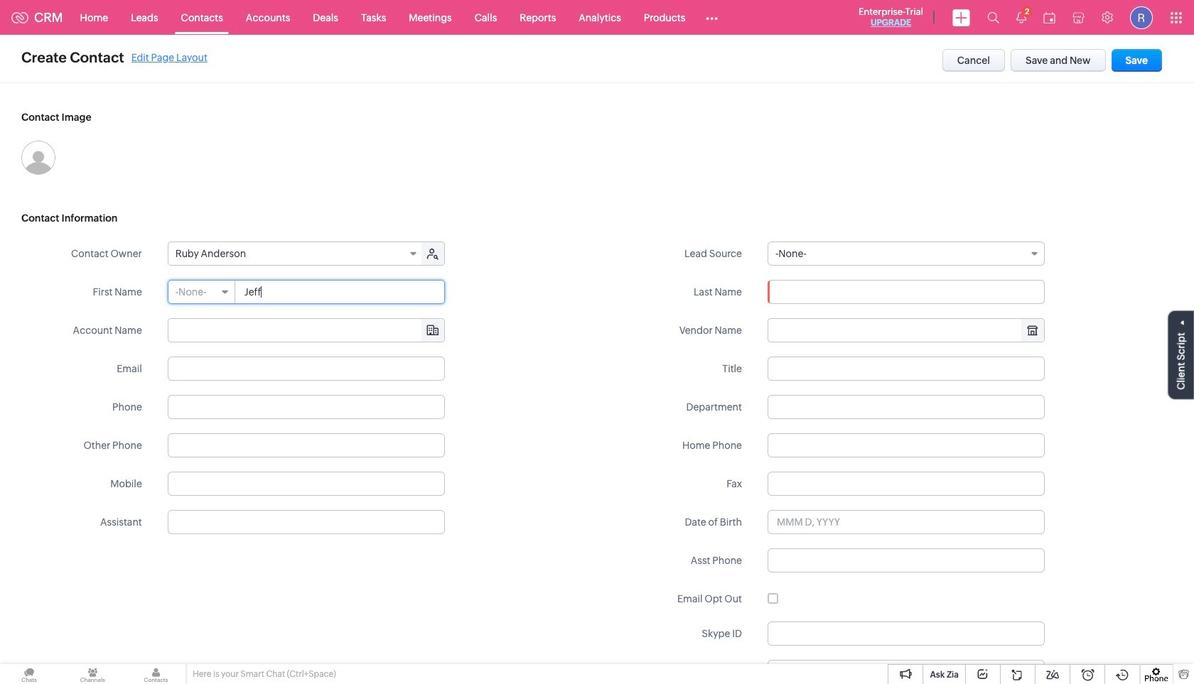 Task type: vqa. For each thing, say whether or not it's contained in the screenshot.
search ELEMENT
yes



Task type: locate. For each thing, give the bounding box(es) containing it.
profile element
[[1122, 0, 1162, 34]]

search image
[[987, 11, 999, 23]]

None text field
[[768, 280, 1045, 304], [236, 281, 444, 304], [168, 357, 445, 381], [768, 357, 1045, 381], [768, 395, 1045, 419], [768, 622, 1045, 646], [768, 280, 1045, 304], [236, 281, 444, 304], [168, 357, 445, 381], [768, 357, 1045, 381], [768, 395, 1045, 419], [768, 622, 1045, 646]]

None field
[[768, 242, 1045, 266], [168, 242, 423, 265], [168, 281, 235, 304], [168, 319, 444, 342], [768, 319, 1044, 342], [768, 242, 1045, 266], [168, 242, 423, 265], [168, 281, 235, 304], [168, 319, 444, 342], [768, 319, 1044, 342]]

calendar image
[[1044, 12, 1056, 23]]

image image
[[21, 141, 55, 175]]

None text field
[[168, 319, 444, 342], [168, 395, 445, 419], [168, 434, 445, 458], [768, 434, 1045, 458], [168, 472, 445, 496], [768, 472, 1045, 496], [168, 510, 445, 535], [768, 549, 1045, 573], [768, 660, 1045, 685], [168, 319, 444, 342], [168, 395, 445, 419], [168, 434, 445, 458], [768, 434, 1045, 458], [168, 472, 445, 496], [768, 472, 1045, 496], [168, 510, 445, 535], [768, 549, 1045, 573], [768, 660, 1045, 685]]

logo image
[[11, 12, 28, 23]]

search element
[[979, 0, 1008, 35]]

Other Modules field
[[697, 6, 727, 29]]



Task type: describe. For each thing, give the bounding box(es) containing it.
channels image
[[63, 665, 122, 685]]

MMM D, YYYY text field
[[768, 510, 1045, 535]]

signals element
[[1008, 0, 1035, 35]]

create menu image
[[953, 9, 970, 26]]

chats image
[[0, 665, 58, 685]]

profile image
[[1130, 6, 1153, 29]]

contacts image
[[127, 665, 185, 685]]

create menu element
[[944, 0, 979, 34]]



